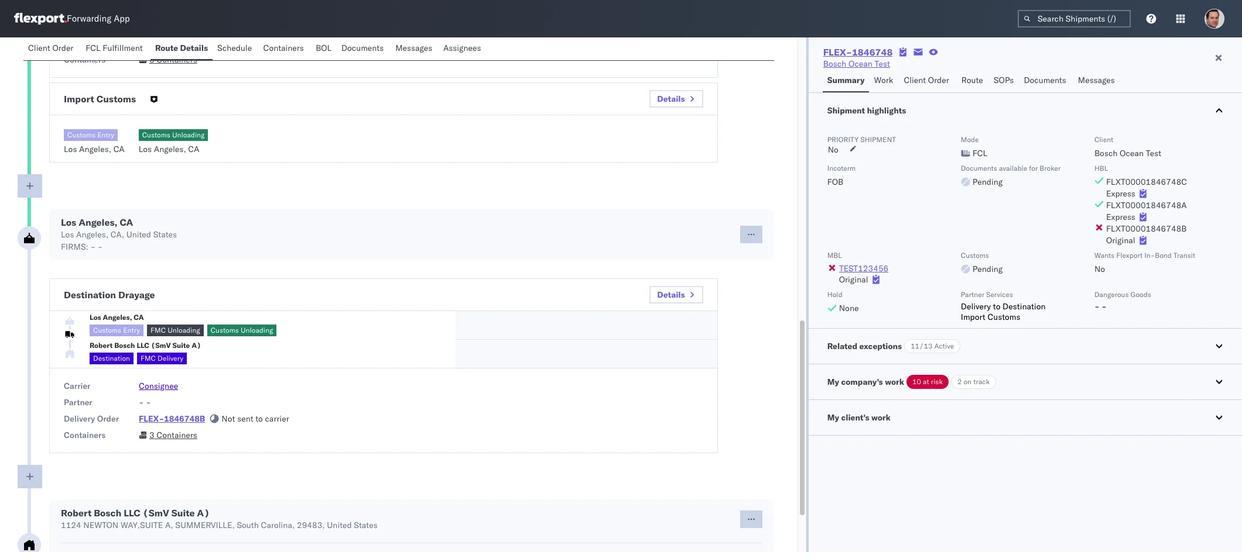 Task type: locate. For each thing, give the bounding box(es) containing it.
states right 29483,
[[354, 521, 378, 531]]

client down flexport. image
[[28, 43, 50, 53]]

no down "priority"
[[828, 145, 839, 155]]

robert down customs entry
[[90, 341, 113, 350]]

forwarding app
[[67, 13, 130, 24]]

destination up los angeles, ca
[[64, 289, 116, 301]]

fcl left fulfillment
[[86, 43, 101, 53]]

containers left bol
[[263, 43, 304, 53]]

containers down delivery order
[[64, 431, 106, 441]]

1 express from the top
[[1106, 189, 1136, 199]]

(smv for robert bosch llc (smv suite a) 1124 newton way,suite a, summerville, south carolina, 29483, united states
[[143, 508, 169, 520]]

llc for robert bosch llc (smv suite a)
[[137, 341, 149, 350]]

1 vertical spatial flex-
[[139, 414, 164, 425]]

documents button up shipment highlights button
[[1019, 70, 1074, 93]]

1 vertical spatial partner
[[64, 398, 92, 408]]

1 vertical spatial order
[[928, 75, 949, 86]]

at
[[923, 378, 929, 387]]

1 vertical spatial llc
[[124, 508, 140, 520]]

work right client's
[[872, 413, 891, 423]]

customs for customs entry
[[93, 326, 121, 335]]

1 vertical spatial client
[[904, 75, 926, 86]]

0 horizontal spatial client
[[28, 43, 50, 53]]

to down services
[[993, 302, 1001, 312]]

bosch for robert bosch llc (smv suite a)
[[114, 341, 135, 350]]

0 vertical spatial original
[[1106, 235, 1136, 246]]

flex- down - - at left
[[139, 414, 164, 425]]

my left company's
[[827, 377, 839, 388]]

messages
[[396, 43, 432, 53], [1078, 75, 1115, 86]]

route
[[155, 43, 178, 53], [962, 75, 983, 86]]

0 horizontal spatial united
[[126, 230, 151, 240]]

client for the rightmost client order button
[[904, 75, 926, 86]]

0 vertical spatial documents button
[[337, 37, 391, 60]]

pending for customs
[[973, 264, 1003, 275]]

0 horizontal spatial messages button
[[391, 37, 439, 60]]

0 vertical spatial test
[[875, 59, 890, 69]]

fcl inside button
[[86, 43, 101, 53]]

1 horizontal spatial documents
[[961, 164, 997, 173]]

suite
[[173, 341, 190, 350], [171, 508, 195, 520]]

1 vertical spatial express
[[1106, 212, 1136, 223]]

2 vertical spatial documents
[[961, 164, 997, 173]]

los
[[64, 144, 77, 155], [139, 144, 152, 155], [61, 217, 76, 228], [61, 230, 74, 240], [90, 313, 101, 322]]

work left 10
[[885, 377, 904, 388]]

1 vertical spatial original
[[839, 275, 868, 285]]

carrier
[[265, 414, 289, 425]]

0 vertical spatial (smv
[[151, 341, 171, 350]]

1 vertical spatial fmc
[[141, 354, 156, 363]]

1 horizontal spatial united
[[327, 521, 352, 531]]

client for client order button to the top
[[28, 43, 50, 53]]

1 vertical spatial (smv
[[143, 508, 169, 520]]

ca,
[[111, 230, 124, 240]]

not sent to carrier
[[222, 414, 289, 425]]

destination
[[64, 289, 116, 301], [1003, 302, 1046, 312], [93, 354, 130, 363]]

1 vertical spatial import
[[961, 312, 986, 323]]

fmc down robert bosch llc (smv suite a)
[[141, 354, 156, 363]]

1 horizontal spatial test
[[1146, 148, 1162, 159]]

a) up summerville,
[[197, 508, 210, 520]]

2 vertical spatial order
[[97, 414, 119, 425]]

express up flxt00001846748b
[[1106, 212, 1136, 223]]

no inside wants flexport in-bond transit no
[[1095, 264, 1105, 275]]

united inside los angeles, ca los angeles, ca, united states firms: - -
[[126, 230, 151, 240]]

client's
[[841, 413, 870, 423]]

2
[[958, 378, 962, 387]]

fcl for fcl
[[973, 148, 988, 159]]

1 vertical spatial messages
[[1078, 75, 1115, 86]]

documents right bol button
[[341, 43, 384, 53]]

entry inside customs entry los angeles, ca
[[97, 131, 114, 139]]

express for flxt00001846748a
[[1106, 212, 1136, 223]]

0 vertical spatial fmc
[[151, 326, 166, 335]]

1 vertical spatial route
[[962, 75, 983, 86]]

0 vertical spatial robert
[[90, 341, 113, 350]]

2 vertical spatial client
[[1095, 135, 1114, 144]]

bosch up hbl
[[1095, 148, 1118, 159]]

documents button
[[337, 37, 391, 60], [1019, 70, 1074, 93]]

1 vertical spatial pending
[[973, 264, 1003, 275]]

bol button
[[311, 37, 337, 60]]

llc up fmc delivery
[[137, 341, 149, 350]]

robert bosch llc (smv suite a) 1124 newton way,suite a, summerville, south carolina, 29483, united states
[[61, 508, 378, 531]]

1 vertical spatial fcl
[[973, 148, 988, 159]]

documents available for broker
[[961, 164, 1061, 173]]

2 express from the top
[[1106, 212, 1136, 223]]

partner left services
[[961, 291, 985, 299]]

0 vertical spatial suite
[[173, 341, 190, 350]]

2 3 from the top
[[149, 431, 154, 441]]

angeles,
[[79, 144, 111, 155], [154, 144, 186, 155], [79, 217, 117, 228], [76, 230, 108, 240], [103, 313, 132, 322]]

documents down mode
[[961, 164, 997, 173]]

2 my from the top
[[827, 413, 839, 423]]

flexport
[[1117, 251, 1143, 260]]

partner up delivery order
[[64, 398, 92, 408]]

1 vertical spatial my
[[827, 413, 839, 423]]

1 pending from the top
[[973, 177, 1003, 187]]

0 horizontal spatial fcl
[[86, 43, 101, 53]]

0 horizontal spatial no
[[828, 145, 839, 155]]

11/13 active
[[911, 342, 954, 351]]

related
[[827, 341, 858, 352]]

1 vertical spatial a)
[[197, 508, 210, 520]]

work inside button
[[872, 413, 891, 423]]

0 vertical spatial documents
[[341, 43, 384, 53]]

client order down flexport. image
[[28, 43, 73, 53]]

1 horizontal spatial delivery
[[158, 354, 183, 363]]

1 horizontal spatial route
[[962, 75, 983, 86]]

ca
[[113, 144, 125, 155], [188, 144, 199, 155], [120, 217, 133, 228], [134, 313, 144, 322]]

united
[[126, 230, 151, 240], [327, 521, 352, 531]]

flex- for 1846748b
[[139, 414, 164, 425]]

services
[[986, 291, 1013, 299]]

pending up services
[[973, 264, 1003, 275]]

suite for robert bosch llc (smv suite a)
[[173, 341, 190, 350]]

1 vertical spatial suite
[[171, 508, 195, 520]]

1 vertical spatial robert
[[61, 508, 92, 520]]

carrier up delivery order
[[64, 381, 90, 392]]

bosch inside client bosch ocean test incoterm fob
[[1095, 148, 1118, 159]]

unloading inside customs unloading los angeles, ca
[[172, 131, 205, 139]]

suite down fmc unloading
[[173, 341, 190, 350]]

1 horizontal spatial no
[[1095, 264, 1105, 275]]

1 horizontal spatial partner
[[961, 291, 985, 299]]

line
[[229, 38, 245, 49]]

client order button down flexport. image
[[23, 37, 81, 60]]

delivery
[[961, 302, 991, 312], [158, 354, 183, 363], [64, 414, 95, 425]]

partner
[[961, 291, 985, 299], [64, 398, 92, 408]]

1 vertical spatial united
[[327, 521, 352, 531]]

fcl for fcl fulfillment
[[86, 43, 101, 53]]

llc inside robert bosch llc (smv suite a) 1124 newton way,suite a, summerville, south carolina, 29483, united states
[[124, 508, 140, 520]]

1 horizontal spatial messages button
[[1074, 70, 1121, 93]]

fmc up robert bosch llc (smv suite a)
[[151, 326, 166, 335]]

customs for customs entry los angeles, ca
[[67, 131, 96, 139]]

1 carrier from the top
[[64, 38, 90, 49]]

1 horizontal spatial flex-
[[823, 46, 852, 58]]

flex-1846748
[[823, 46, 893, 58]]

flxt00001846748b
[[1106, 224, 1187, 234]]

summary button
[[823, 70, 870, 93]]

0 horizontal spatial partner
[[64, 398, 92, 408]]

test down 1846748
[[875, 59, 890, 69]]

0 vertical spatial destination
[[64, 289, 116, 301]]

1 horizontal spatial to
[[993, 302, 1001, 312]]

test up flxt00001846748c
[[1146, 148, 1162, 159]]

carrier for partner
[[64, 381, 90, 392]]

los inside customs unloading los angeles, ca
[[139, 144, 152, 155]]

1 horizontal spatial entry
[[123, 326, 140, 335]]

express up flxt00001846748a
[[1106, 189, 1136, 199]]

0 horizontal spatial documents
[[341, 43, 384, 53]]

no down the wants
[[1095, 264, 1105, 275]]

unloading for fmc unloading
[[168, 326, 200, 335]]

-
[[90, 242, 96, 252], [98, 242, 103, 252], [1095, 302, 1100, 312], [1102, 302, 1107, 312], [139, 398, 144, 408], [146, 398, 151, 408]]

shipment
[[827, 105, 865, 116]]

1 vertical spatial documents button
[[1019, 70, 1074, 93]]

1 horizontal spatial fcl
[[973, 148, 988, 159]]

1 vertical spatial details button
[[650, 286, 703, 304]]

my inside button
[[827, 413, 839, 423]]

bosch for client bosch ocean test incoterm fob
[[1095, 148, 1118, 159]]

Search Shipments (/) text field
[[1018, 10, 1131, 28]]

a) down fmc unloading
[[192, 341, 201, 350]]

1 details button from the top
[[650, 90, 703, 108]]

my for my company's work
[[827, 377, 839, 388]]

0 horizontal spatial client order
[[28, 43, 73, 53]]

flex- for 1846748
[[823, 46, 852, 58]]

(smv up fmc delivery
[[151, 341, 171, 350]]

0 vertical spatial details button
[[650, 90, 703, 108]]

1 horizontal spatial ocean
[[1120, 148, 1144, 159]]

2 on track
[[958, 378, 990, 387]]

order
[[52, 43, 73, 53], [928, 75, 949, 86], [97, 414, 119, 425]]

llc for robert bosch llc (smv suite a) 1124 newton way,suite a, summerville, south carolina, 29483, united states
[[124, 508, 140, 520]]

0 horizontal spatial entry
[[97, 131, 114, 139]]

1 horizontal spatial states
[[354, 521, 378, 531]]

pending for documents available for broker
[[973, 177, 1003, 187]]

states
[[153, 230, 177, 240], [354, 521, 378, 531]]

in-
[[1145, 251, 1155, 260]]

to inside partner services delivery to destination import customs
[[993, 302, 1001, 312]]

ca inside customs unloading los angeles, ca
[[188, 144, 199, 155]]

documents for documents button to the bottom
[[1024, 75, 1067, 86]]

1 vertical spatial work
[[872, 413, 891, 423]]

1 vertical spatial to
[[256, 414, 263, 425]]

1 horizontal spatial client
[[904, 75, 926, 86]]

3 down flex-1846748b
[[149, 431, 154, 441]]

1 vertical spatial 3 containers
[[149, 431, 197, 441]]

partner for partner
[[64, 398, 92, 408]]

2 carrier from the top
[[64, 381, 90, 392]]

incoterm
[[827, 164, 856, 173]]

robert up '1124'
[[61, 508, 92, 520]]

fcl down mode
[[973, 148, 988, 159]]

entry down los angeles, ca
[[123, 326, 140, 335]]

delivery inside partner services delivery to destination import customs
[[961, 302, 991, 312]]

1 horizontal spatial import
[[961, 312, 986, 323]]

my for my client's work
[[827, 413, 839, 423]]

client order right work button
[[904, 75, 949, 86]]

documents
[[341, 43, 384, 53], [1024, 75, 1067, 86], [961, 164, 997, 173]]

fcl fulfillment
[[86, 43, 143, 53]]

suite up "a,"
[[171, 508, 195, 520]]

(smv inside robert bosch llc (smv suite a) 1124 newton way,suite a, summerville, south carolina, 29483, united states
[[143, 508, 169, 520]]

1 vertical spatial states
[[354, 521, 378, 531]]

0 vertical spatial states
[[153, 230, 177, 240]]

2 horizontal spatial documents
[[1024, 75, 1067, 86]]

2 horizontal spatial client
[[1095, 135, 1114, 144]]

1 vertical spatial no
[[1095, 264, 1105, 275]]

ca inside customs entry los angeles, ca
[[113, 144, 125, 155]]

1 horizontal spatial client order
[[904, 75, 949, 86]]

ocean up flxt00001846748c
[[1120, 148, 1144, 159]]

active
[[935, 342, 954, 351]]

client up hbl
[[1095, 135, 1114, 144]]

3 containers down flex-1846748b
[[149, 431, 197, 441]]

entry for customs entry los angeles, ca
[[97, 131, 114, 139]]

a)
[[192, 341, 201, 350], [197, 508, 210, 520]]

flex- up bosch ocean test
[[823, 46, 852, 58]]

transit
[[1174, 251, 1196, 260]]

1 horizontal spatial messages
[[1078, 75, 1115, 86]]

a) for robert bosch llc (smv suite a) 1124 newton way,suite a, summerville, south carolina, 29483, united states
[[197, 508, 210, 520]]

0 vertical spatial client
[[28, 43, 50, 53]]

destination for destination
[[93, 354, 130, 363]]

0 horizontal spatial test
[[875, 59, 890, 69]]

(smv up "a,"
[[143, 508, 169, 520]]

entry for customs entry
[[123, 326, 140, 335]]

destination down services
[[1003, 302, 1046, 312]]

to right sent
[[256, 414, 263, 425]]

client order
[[28, 43, 73, 53], [904, 75, 949, 86]]

import
[[64, 93, 94, 105], [961, 312, 986, 323]]

original down the test123456
[[839, 275, 868, 285]]

states right ca,
[[153, 230, 177, 240]]

0 vertical spatial partner
[[961, 291, 985, 299]]

0 vertical spatial work
[[885, 377, 904, 388]]

destination inside partner services delivery to destination import customs
[[1003, 302, 1046, 312]]

3 containers down the route details
[[149, 54, 197, 65]]

sent
[[237, 414, 253, 425]]

customs inside partner services delivery to destination import customs
[[988, 312, 1021, 323]]

ocean down flex-1846748
[[849, 59, 873, 69]]

llc up the way,suite
[[124, 508, 140, 520]]

ocean inside client bosch ocean test incoterm fob
[[1120, 148, 1144, 159]]

- -
[[139, 398, 151, 408]]

bosch down customs entry
[[114, 341, 135, 350]]

work for my company's work
[[885, 377, 904, 388]]

0 vertical spatial flex-
[[823, 46, 852, 58]]

containers inside button
[[263, 43, 304, 53]]

carolina,
[[261, 521, 295, 531]]

1846748
[[852, 46, 893, 58]]

south
[[237, 521, 259, 531]]

customs inside customs entry los angeles, ca
[[67, 131, 96, 139]]

test inside client bosch ocean test incoterm fob
[[1146, 148, 1162, 159]]

route details button
[[150, 37, 213, 60]]

work button
[[870, 70, 899, 93]]

suite inside robert bosch llc (smv suite a) 1124 newton way,suite a, summerville, south carolina, 29483, united states
[[171, 508, 195, 520]]

work
[[885, 377, 904, 388], [872, 413, 891, 423]]

destination down customs entry
[[93, 354, 130, 363]]

client right work button
[[904, 75, 926, 86]]

partner inside partner services delivery to destination import customs
[[961, 291, 985, 299]]

pending down documents available for broker
[[973, 177, 1003, 187]]

original up flexport
[[1106, 235, 1136, 246]]

0 horizontal spatial ocean
[[849, 59, 873, 69]]

0 vertical spatial delivery
[[961, 302, 991, 312]]

0 vertical spatial pending
[[973, 177, 1003, 187]]

2 horizontal spatial delivery
[[961, 302, 991, 312]]

drayage
[[118, 289, 155, 301]]

0 vertical spatial fcl
[[86, 43, 101, 53]]

3 containers
[[149, 54, 197, 65], [149, 431, 197, 441]]

import customs
[[64, 93, 136, 105]]

1 vertical spatial test
[[1146, 148, 1162, 159]]

my
[[827, 377, 839, 388], [827, 413, 839, 423]]

entry down import customs
[[97, 131, 114, 139]]

0 vertical spatial order
[[52, 43, 73, 53]]

1 vertical spatial carrier
[[64, 381, 90, 392]]

bosch up newton
[[94, 508, 121, 520]]

2 vertical spatial delivery
[[64, 414, 95, 425]]

0 vertical spatial import
[[64, 93, 94, 105]]

express
[[1106, 189, 1136, 199], [1106, 212, 1136, 223]]

2 vertical spatial details
[[657, 290, 685, 300]]

1 my from the top
[[827, 377, 839, 388]]

documents up shipment highlights button
[[1024, 75, 1067, 86]]

flxt00001846748c
[[1106, 177, 1187, 187]]

documents button right bol
[[337, 37, 391, 60]]

angeles, inside customs unloading los angeles, ca
[[154, 144, 186, 155]]

wants flexport in-bond transit no
[[1095, 251, 1196, 275]]

bosch inside robert bosch llc (smv suite a) 1124 newton way,suite a, summerville, south carolina, 29483, united states
[[94, 508, 121, 520]]

test inside bosch ocean test link
[[875, 59, 890, 69]]

client order button right work
[[899, 70, 957, 93]]

entry
[[97, 131, 114, 139], [123, 326, 140, 335]]

0 horizontal spatial states
[[153, 230, 177, 240]]

1 vertical spatial entry
[[123, 326, 140, 335]]

customs for customs unloading
[[211, 326, 239, 335]]

bond
[[1155, 251, 1172, 260]]

broker
[[1040, 164, 1061, 173]]

hbl
[[1095, 164, 1108, 173]]

way,suite
[[121, 521, 163, 531]]

sops button
[[989, 70, 1019, 93]]

united right 29483,
[[327, 521, 352, 531]]

route for route details
[[155, 43, 178, 53]]

united right ca,
[[126, 230, 151, 240]]

a) inside robert bosch llc (smv suite a) 1124 newton way,suite a, summerville, south carolina, 29483, united states
[[197, 508, 210, 520]]

0 horizontal spatial flex-
[[139, 414, 164, 425]]

2 pending from the top
[[973, 264, 1003, 275]]

client
[[28, 43, 50, 53], [904, 75, 926, 86], [1095, 135, 1114, 144]]

related exceptions
[[827, 341, 902, 352]]

robert inside robert bosch llc (smv suite a) 1124 newton way,suite a, summerville, south carolina, 29483, united states
[[61, 508, 92, 520]]

express for flxt00001846748c
[[1106, 189, 1136, 199]]

flxt00001846748a
[[1106, 200, 1187, 211]]

my left client's
[[827, 413, 839, 423]]

1 vertical spatial details
[[657, 94, 685, 104]]

client inside client bosch ocean test incoterm fob
[[1095, 135, 1114, 144]]

carrier down the forwarding app link on the left
[[64, 38, 90, 49]]

0 vertical spatial 3
[[149, 54, 154, 65]]

customs inside customs unloading los angeles, ca
[[142, 131, 170, 139]]

3 down flxt
[[149, 54, 154, 65]]



Task type: describe. For each thing, give the bounding box(es) containing it.
track
[[974, 378, 990, 387]]

fmc for fmc delivery
[[141, 354, 156, 363]]

0 horizontal spatial delivery
[[64, 414, 95, 425]]

unloading for customs unloading los angeles, ca
[[172, 131, 205, 139]]

flxt tpeb commercial line link
[[139, 38, 245, 49]]

route button
[[957, 70, 989, 93]]

my client's work button
[[809, 401, 1242, 436]]

1 horizontal spatial client order button
[[899, 70, 957, 93]]

goods
[[1131, 291, 1151, 299]]

import inside partner services delivery to destination import customs
[[961, 312, 986, 323]]

route for route
[[962, 75, 983, 86]]

schedule
[[217, 43, 252, 53]]

documents for left documents button
[[341, 43, 384, 53]]

consignee link
[[139, 381, 178, 392]]

shipment highlights button
[[809, 93, 1242, 128]]

1 vertical spatial messages button
[[1074, 70, 1121, 93]]

0 horizontal spatial import
[[64, 93, 94, 105]]

not
[[222, 414, 235, 425]]

available
[[999, 164, 1027, 173]]

highlights
[[867, 105, 906, 116]]

consignee
[[139, 381, 178, 392]]

unloading for customs unloading
[[241, 326, 273, 335]]

flxt
[[139, 38, 158, 49]]

customs for customs
[[961, 251, 989, 260]]

los angeles, ca los angeles, ca, united states firms: - -
[[61, 217, 177, 252]]

destination for destination drayage
[[64, 289, 116, 301]]

my company's work
[[827, 377, 904, 388]]

mode
[[961, 135, 979, 144]]

a) for robert bosch llc (smv suite a)
[[192, 341, 201, 350]]

client bosch ocean test incoterm fob
[[827, 135, 1162, 187]]

united inside robert bosch llc (smv suite a) 1124 newton way,suite a, summerville, south carolina, 29483, united states
[[327, 521, 352, 531]]

1 horizontal spatial original
[[1106, 235, 1136, 246]]

flex-1846748b
[[139, 414, 205, 425]]

customs entry los angeles, ca
[[64, 131, 125, 155]]

forwarding
[[67, 13, 111, 24]]

ca inside los angeles, ca los angeles, ca, united states firms: - -
[[120, 217, 133, 228]]

priority
[[827, 135, 859, 144]]

fob
[[827, 177, 844, 187]]

2 details button from the top
[[650, 286, 703, 304]]

details inside button
[[180, 43, 208, 53]]

1 3 from the top
[[149, 54, 154, 65]]

los inside customs entry los angeles, ca
[[64, 144, 77, 155]]

states inside los angeles, ca los angeles, ca, united states firms: - -
[[153, 230, 177, 240]]

fmc for fmc unloading
[[151, 326, 166, 335]]

company's
[[841, 377, 883, 388]]

partner for partner services delivery to destination import customs
[[961, 291, 985, 299]]

containers button
[[259, 37, 311, 60]]

sops
[[994, 75, 1014, 86]]

fcl fulfillment button
[[81, 37, 150, 60]]

shipment highlights
[[827, 105, 906, 116]]

app
[[114, 13, 130, 24]]

robert bosch llc (smv suite a)
[[90, 341, 201, 350]]

fulfillment
[[103, 43, 143, 53]]

dangerous
[[1095, 291, 1129, 299]]

flex-1846748 link
[[823, 46, 893, 58]]

work for my client's work
[[872, 413, 891, 423]]

work
[[874, 75, 893, 86]]

los angeles, ca
[[90, 313, 144, 322]]

route details
[[155, 43, 208, 53]]

bosch up summary
[[823, 59, 847, 69]]

1846748b
[[164, 414, 205, 425]]

containers down the fcl fulfillment
[[64, 54, 106, 65]]

on
[[964, 378, 972, 387]]

10
[[913, 378, 921, 387]]

shipment
[[861, 135, 896, 144]]

2 3 containers from the top
[[149, 431, 197, 441]]

customs for customs unloading los angeles, ca
[[142, 131, 170, 139]]

0 vertical spatial messages
[[396, 43, 432, 53]]

11/13
[[911, 342, 933, 351]]

dangerous goods - -
[[1095, 291, 1151, 312]]

hold
[[827, 291, 843, 299]]

carrier for containers
[[64, 38, 90, 49]]

fmc unloading
[[151, 326, 200, 335]]

1 horizontal spatial order
[[97, 414, 119, 425]]

(smv for robert bosch llc (smv suite a)
[[151, 341, 171, 350]]

1 vertical spatial delivery
[[158, 354, 183, 363]]

0 vertical spatial messages button
[[391, 37, 439, 60]]

states inside robert bosch llc (smv suite a) 1124 newton way,suite a, summerville, south carolina, 29483, united states
[[354, 521, 378, 531]]

priority shipment
[[827, 135, 896, 144]]

customs entry
[[93, 326, 140, 335]]

bosch ocean test link
[[823, 58, 890, 70]]

robert for robert bosch llc (smv suite a) 1124 newton way,suite a, summerville, south carolina, 29483, united states
[[61, 508, 92, 520]]

schedule button
[[213, 37, 259, 60]]

forwarding app link
[[14, 13, 130, 25]]

tpeb
[[160, 38, 180, 49]]

test123456 button
[[839, 264, 889, 274]]

risk
[[931, 378, 943, 387]]

mbl
[[827, 251, 842, 260]]

documents for documents available for broker
[[961, 164, 997, 173]]

robert for robert bosch llc (smv suite a)
[[90, 341, 113, 350]]

angeles, inside customs entry los angeles, ca
[[79, 144, 111, 155]]

newton
[[83, 521, 118, 531]]

assignees button
[[439, 37, 488, 60]]

1 3 containers from the top
[[149, 54, 197, 65]]

customs unloading los angeles, ca
[[139, 131, 205, 155]]

2 horizontal spatial order
[[928, 75, 949, 86]]

1 vertical spatial client order
[[904, 75, 949, 86]]

exceptions
[[860, 341, 902, 352]]

test123456
[[839, 264, 889, 274]]

0 vertical spatial client order button
[[23, 37, 81, 60]]

0 horizontal spatial to
[[256, 414, 263, 425]]

0 horizontal spatial documents button
[[337, 37, 391, 60]]

bosch for robert bosch llc (smv suite a) 1124 newton way,suite a, summerville, south carolina, 29483, united states
[[94, 508, 121, 520]]

containers down flex-1846748b
[[157, 431, 197, 441]]

flexport. image
[[14, 13, 67, 25]]

29483,
[[297, 521, 325, 531]]

0 vertical spatial ocean
[[849, 59, 873, 69]]

wants
[[1095, 251, 1115, 260]]

suite for robert bosch llc (smv suite a) 1124 newton way,suite a, summerville, south carolina, 29483, united states
[[171, 508, 195, 520]]

flex-1846748b button
[[139, 414, 205, 425]]

containers down the route details
[[157, 54, 197, 65]]

none
[[839, 303, 859, 314]]

bosch ocean test
[[823, 59, 890, 69]]

summerville,
[[175, 521, 235, 531]]

fmc delivery
[[141, 354, 183, 363]]

partner services delivery to destination import customs
[[961, 291, 1046, 323]]

delivery order
[[64, 414, 119, 425]]

0 horizontal spatial order
[[52, 43, 73, 53]]

summary
[[827, 75, 865, 86]]

a,
[[165, 521, 173, 531]]

commercial
[[182, 38, 227, 49]]



Task type: vqa. For each thing, say whether or not it's contained in the screenshot.
first Jason
no



